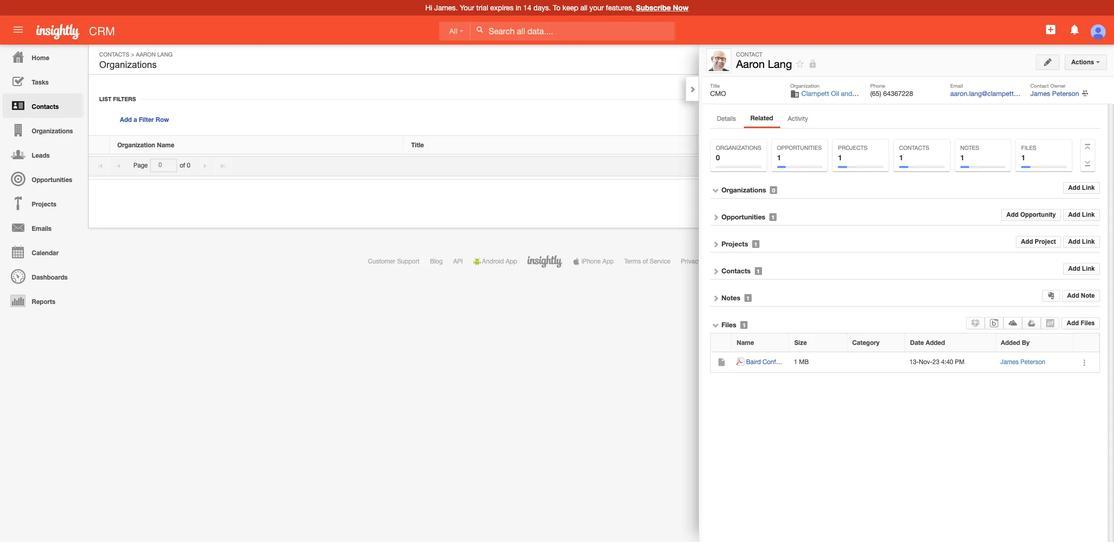 Task type: vqa. For each thing, say whether or not it's contained in the screenshot.
Notes 1 Notes
yes



Task type: locate. For each thing, give the bounding box(es) containing it.
details down details link
[[705, 141, 726, 149]]

1 right notes link
[[746, 295, 750, 302]]

title
[[710, 83, 720, 89], [411, 141, 424, 149]]

privacy policy link
[[681, 258, 720, 265]]

1 vertical spatial chevron down image
[[712, 322, 720, 329]]

1 horizontal spatial james
[[1030, 90, 1050, 98]]

james down "contact owner"
[[1030, 90, 1050, 98]]

0 horizontal spatial contact
[[736, 51, 763, 58]]

1 vertical spatial james peterson link
[[1000, 359, 1045, 366]]

opportunities link up data
[[721, 213, 765, 221]]

added right date
[[926, 339, 945, 347]]

1 vertical spatial opportunities
[[32, 176, 72, 184]]

cell
[[847, 352, 905, 373]]

processing
[[745, 258, 776, 265]]

aaron inside contacts > aaron lang organizations
[[136, 51, 156, 58]]

app for android app
[[506, 258, 517, 265]]

james peterson down by
[[1000, 359, 1045, 366]]

lang left follow icon
[[768, 58, 792, 70]]

0 vertical spatial details
[[717, 115, 736, 123]]

1 vertical spatial title
[[411, 141, 424, 149]]

navigation containing home
[[0, 45, 83, 313]]

add link up "contact owner"
[[1033, 56, 1060, 63]]

peterson down by
[[1020, 359, 1045, 366]]

aaron lang
[[736, 58, 792, 70]]

1 inside contacts 1
[[899, 153, 903, 162]]

0 vertical spatial chevron right image
[[712, 214, 720, 221]]

baird conference presentation_vf.pdf cell
[[731, 352, 851, 373]]

0 vertical spatial organization
[[790, 83, 820, 89]]

1 vertical spatial organization
[[117, 141, 155, 149]]

organization up page
[[117, 141, 155, 149]]

1 horizontal spatial projects
[[721, 240, 748, 248]]

contacts link left '>'
[[99, 51, 129, 58]]

james inside row
[[1000, 359, 1019, 366]]

add opportunity
[[1006, 211, 1056, 219]]

1 vertical spatial of
[[643, 258, 648, 265]]

organizations down '>'
[[99, 60, 157, 70]]

opportunities link down leads
[[3, 167, 83, 191]]

aaron.lang@clampett.com
[[950, 90, 1029, 98]]

cmo
[[710, 90, 726, 98]]

1 down processing at the right
[[757, 268, 760, 275]]

mb
[[799, 359, 809, 366]]

organization up clampett
[[790, 83, 820, 89]]

1 horizontal spatial added
[[1001, 339, 1020, 347]]

0 horizontal spatial aaron
[[136, 51, 156, 58]]

james
[[1030, 90, 1050, 98], [1000, 359, 1019, 366]]

link for add link button to the right of opportunity
[[1082, 211, 1095, 219]]

1 horizontal spatial notes
[[960, 145, 979, 151]]

james peterson down owner
[[1030, 90, 1079, 98]]

0 vertical spatial contacts link
[[99, 51, 129, 58]]

app right iphone
[[602, 258, 614, 265]]

1 right projects 1
[[899, 153, 903, 162]]

1 vertical spatial james
[[1000, 359, 1019, 366]]

filters
[[113, 96, 136, 102]]

contacts link down data
[[721, 267, 751, 275]]

now
[[673, 3, 689, 12]]

aaron right contact image
[[736, 58, 765, 70]]

add for add link button on top of "contact owner"
[[1033, 56, 1046, 63]]

row containing organization name
[[89, 136, 1087, 155]]

1 horizontal spatial app
[[602, 258, 614, 265]]

0 horizontal spatial app
[[506, 258, 517, 265]]

1 vertical spatial contacts link
[[3, 93, 83, 118]]

2 app from the left
[[602, 258, 614, 265]]

0 vertical spatial name
[[157, 141, 174, 149]]

chevron right image down policy
[[712, 268, 720, 275]]

2 horizontal spatial projects
[[838, 145, 868, 151]]

organizations down organizations 0
[[721, 186, 766, 194]]

4:40
[[941, 359, 953, 366]]

aaron.lang@clampett.com link
[[950, 90, 1029, 98]]

james peterson link down by
[[1000, 359, 1045, 366]]

chevron right image for notes
[[712, 295, 720, 302]]

0 horizontal spatial peterson
[[1020, 359, 1045, 366]]

baird conference presentation_vf.pdf link
[[746, 359, 851, 366]]

james peterson inside row
[[1000, 359, 1045, 366]]

email aaron.lang@clampett.com
[[950, 83, 1029, 98]]

0 vertical spatial of
[[180, 162, 185, 169]]

lang
[[157, 51, 173, 58], [768, 58, 792, 70]]

title cmo
[[710, 83, 726, 98]]

add up add note
[[1068, 265, 1080, 273]]

add link right opportunity
[[1068, 211, 1095, 219]]

added by
[[1001, 339, 1030, 347]]

0 horizontal spatial notes
[[721, 294, 740, 302]]

keep
[[562, 4, 578, 12]]

add for add link button to the right of opportunity
[[1068, 211, 1080, 219]]

organizations 0
[[716, 145, 761, 162]]

1 horizontal spatial contact
[[1030, 83, 1049, 89]]

files for files
[[721, 321, 736, 329]]

0 horizontal spatial chevron right image
[[689, 86, 696, 93]]

chevron down image left "files" link
[[712, 322, 720, 329]]

customer
[[368, 258, 395, 265]]

contact right contact image
[[736, 51, 763, 58]]

add left a
[[120, 116, 132, 124]]

james peterson
[[1030, 90, 1079, 98], [1000, 359, 1045, 366]]

lang inside contacts > aaron lang organizations
[[157, 51, 173, 58]]

0 horizontal spatial name
[[157, 141, 174, 149]]

1 vertical spatial chevron right image
[[712, 268, 720, 275]]

opportunities
[[777, 145, 822, 151], [32, 176, 72, 184], [721, 213, 765, 221]]

2 horizontal spatial files
[[1081, 320, 1095, 327]]

1 vertical spatial projects
[[32, 200, 56, 208]]

add right project
[[1068, 238, 1080, 246]]

contacts inside contacts > aaron lang organizations
[[99, 51, 129, 58]]

add right link files from pandadoc to this image
[[1067, 320, 1079, 327]]

add down display
[[1068, 184, 1080, 192]]

chevron right image for opportunities
[[712, 214, 720, 221]]

1 vertical spatial name
[[737, 339, 754, 347]]

add up "contact owner"
[[1033, 56, 1046, 63]]

notes left link created
[[960, 145, 979, 151]]

added left by
[[1001, 339, 1020, 347]]

0 horizontal spatial organization
[[117, 141, 155, 149]]

tasks link
[[3, 69, 83, 93]]

3 chevron right image from the top
[[712, 295, 720, 302]]

chevron down image down organizations 0
[[712, 187, 720, 194]]

hi
[[425, 4, 432, 12]]

0 horizontal spatial james
[[1000, 359, 1019, 366]]

link inside row
[[999, 141, 1011, 149]]

no
[[1025, 162, 1033, 169]]

add link up add note
[[1068, 265, 1095, 273]]

row
[[89, 136, 1087, 155], [711, 334, 1100, 352], [711, 352, 1100, 373]]

contact left owner
[[1030, 83, 1049, 89]]

1 right opportunities 1
[[838, 153, 842, 162]]

notes up "files" link
[[721, 294, 740, 302]]

1 horizontal spatial name
[[737, 339, 754, 347]]

organization for organization
[[790, 83, 820, 89]]

add link button right opportunity
[[1063, 209, 1100, 221]]

link files from microsoft onedrive to this image
[[1009, 319, 1017, 328]]

owner
[[1050, 83, 1066, 89]]

2 vertical spatial projects
[[721, 240, 748, 248]]

1 right contacts 1
[[960, 153, 964, 162]]

1 mb cell
[[789, 352, 847, 373]]

projects link up the emails
[[3, 191, 83, 215]]

1 right "files" link
[[742, 322, 746, 329]]

lang right '>'
[[157, 51, 173, 58]]

chevron right image left title cmo
[[689, 86, 696, 93]]

1 horizontal spatial projects link
[[721, 240, 748, 248]]

column header
[[89, 136, 110, 155]]

0 vertical spatial organizations link
[[3, 118, 83, 142]]

name up "baird" on the bottom of page
[[737, 339, 754, 347]]

peterson down owner
[[1052, 90, 1079, 98]]

1 inside cell
[[794, 359, 797, 366]]

0 vertical spatial opportunities
[[777, 145, 822, 151]]

opportunities 1
[[777, 145, 822, 162]]

contacts > aaron lang organizations
[[99, 51, 173, 70]]

1 horizontal spatial organization
[[790, 83, 820, 89]]

organizations link up leads
[[3, 118, 83, 142]]

customer support
[[368, 258, 420, 265]]

details
[[717, 115, 736, 123], [705, 141, 726, 149]]

contacts inside navigation
[[32, 103, 59, 111]]

title inside title cmo
[[710, 83, 720, 89]]

2 vertical spatial contacts link
[[721, 267, 751, 275]]

add right opportunity
[[1068, 211, 1080, 219]]

contacts link
[[99, 51, 129, 58], [3, 93, 83, 118], [721, 267, 751, 275]]

files up no on the right of page
[[1021, 145, 1036, 151]]

1 horizontal spatial title
[[710, 83, 720, 89]]

1 up data processing addendum
[[771, 214, 775, 221]]

app right android
[[506, 258, 517, 265]]

projects link up data
[[721, 240, 748, 248]]

1 chevron right image from the top
[[712, 214, 720, 221]]

13-nov-23 4:40 pm cell
[[905, 352, 996, 373]]

contact image
[[709, 50, 729, 71]]

2 chevron right image from the top
[[712, 241, 720, 248]]

opportunities down leads
[[32, 176, 72, 184]]

files down notes link
[[721, 321, 736, 329]]

add link button down display
[[1063, 182, 1100, 194]]

title inside row
[[411, 141, 424, 149]]

0 horizontal spatial projects link
[[3, 191, 83, 215]]

subscribe now link
[[636, 3, 689, 12]]

contacts 1
[[899, 145, 929, 162]]

peterson inside row
[[1020, 359, 1045, 366]]

0 vertical spatial projects
[[838, 145, 868, 151]]

0 vertical spatial contact
[[736, 51, 763, 58]]

dashboards link
[[3, 264, 83, 289]]

notes for notes 1
[[960, 145, 979, 151]]

0 horizontal spatial lang
[[157, 51, 173, 58]]

peterson
[[1052, 90, 1079, 98], [1020, 359, 1045, 366]]

link files from box to this image
[[990, 319, 998, 328]]

0 horizontal spatial 0
[[187, 162, 190, 169]]

contact for contact
[[736, 51, 763, 58]]

organizations link
[[3, 118, 83, 142], [721, 186, 766, 194]]

add link for add link button to the right of opportunity
[[1068, 211, 1095, 219]]

james down added by
[[1000, 359, 1019, 366]]

0 vertical spatial title
[[710, 83, 720, 89]]

your
[[590, 4, 604, 12]]

1 horizontal spatial 0
[[716, 153, 720, 162]]

files down note
[[1081, 320, 1095, 327]]

android app
[[482, 258, 517, 265]]

iphone app
[[581, 258, 614, 265]]

files 1
[[1021, 145, 1036, 162]]

notes link
[[721, 294, 740, 302]]

contacts link down "tasks"
[[3, 93, 83, 118]]

row
[[156, 116, 169, 124]]

1 app from the left
[[506, 258, 517, 265]]

row containing baird conference presentation_vf.pdf
[[711, 352, 1100, 373]]

1 inside opportunities 1
[[777, 153, 781, 162]]

add link down display
[[1068, 184, 1095, 192]]

added
[[926, 339, 945, 347], [1001, 339, 1020, 347]]

projects 1
[[838, 145, 868, 162]]

add left note
[[1067, 292, 1079, 300]]

0 horizontal spatial added
[[926, 339, 945, 347]]

add opportunity link
[[1001, 209, 1061, 221]]

1 vertical spatial peterson
[[1020, 359, 1045, 366]]

0 horizontal spatial title
[[411, 141, 424, 149]]

add left project
[[1021, 238, 1033, 246]]

aaron right '>'
[[136, 51, 156, 58]]

record permissions image
[[808, 58, 817, 70]]

1 vertical spatial contact
[[1030, 83, 1049, 89]]

0 horizontal spatial files
[[721, 321, 736, 329]]

aaron
[[136, 51, 156, 58], [736, 58, 765, 70]]

of right terms
[[643, 258, 648, 265]]

1 vertical spatial james peterson
[[1000, 359, 1045, 366]]

opportunity
[[1020, 211, 1056, 219]]

created
[[1013, 141, 1037, 149]]

23
[[932, 359, 939, 366]]

2 added from the left
[[1001, 339, 1020, 347]]

1 vertical spatial chevron right image
[[712, 241, 720, 248]]

james peterson link down owner
[[1030, 90, 1079, 98]]

1 inside "notes 1"
[[960, 153, 964, 162]]

2 vertical spatial opportunities
[[721, 213, 765, 221]]

organization
[[790, 83, 820, 89], [117, 141, 155, 149]]

0 horizontal spatial opportunities link
[[3, 167, 83, 191]]

change record owner image
[[1082, 89, 1088, 99]]

1 up processing at the right
[[754, 241, 757, 248]]

1 horizontal spatial of
[[643, 258, 648, 265]]

actions
[[1071, 59, 1096, 66]]

add project link
[[1016, 236, 1061, 248]]

api
[[453, 258, 463, 265]]

1 down the created
[[1021, 153, 1025, 162]]

link for add link button on top of "contact owner"
[[1047, 56, 1060, 63]]

james peterson link
[[1030, 90, 1079, 98], [1000, 359, 1045, 366]]

0 vertical spatial chevron down image
[[712, 187, 720, 194]]

of right page
[[180, 162, 185, 169]]

0 vertical spatial peterson
[[1052, 90, 1079, 98]]

add link for add link button to the right of project
[[1068, 238, 1095, 246]]

add for add project link
[[1021, 238, 1033, 246]]

link files from dropbox to this image
[[971, 319, 980, 328]]

organizations link down organizations 0
[[721, 186, 766, 194]]

contact
[[736, 51, 763, 58], [1030, 83, 1049, 89]]

1 vertical spatial opportunities link
[[721, 213, 765, 221]]

2 vertical spatial chevron right image
[[712, 295, 720, 302]]

0 inside organizations 0
[[716, 153, 720, 162]]

1 vertical spatial details
[[705, 141, 726, 149]]

1 horizontal spatial peterson
[[1052, 90, 1079, 98]]

2 horizontal spatial contacts link
[[721, 267, 751, 275]]

1 horizontal spatial contacts link
[[99, 51, 129, 58]]

clampett
[[801, 90, 829, 98]]

1 added from the left
[[926, 339, 945, 347]]

0 vertical spatial notes
[[960, 145, 979, 151]]

projects
[[838, 145, 868, 151], [32, 200, 56, 208], [721, 240, 748, 248]]

0 vertical spatial chevron right image
[[689, 86, 696, 93]]

1 chevron down image from the top
[[712, 187, 720, 194]]

1 vertical spatial organizations link
[[721, 186, 766, 194]]

0 horizontal spatial organizations link
[[3, 118, 83, 142]]

opportunities down activity link
[[777, 145, 822, 151]]

chevron down image
[[712, 187, 720, 194], [712, 322, 720, 329]]

add link right project
[[1068, 238, 1095, 246]]

1 horizontal spatial organizations link
[[721, 186, 766, 194]]

0 horizontal spatial projects
[[32, 200, 56, 208]]

1 horizontal spatial opportunities
[[721, 213, 765, 221]]

name
[[157, 141, 174, 149], [737, 339, 754, 347]]

list filters
[[99, 96, 136, 102]]

contacts
[[99, 51, 129, 58], [32, 103, 59, 111], [899, 145, 929, 151], [721, 267, 751, 275]]

add left opportunity
[[1006, 211, 1019, 219]]

navigation
[[0, 45, 83, 313]]

files for files 1
[[1021, 145, 1036, 151]]

1 left mb
[[794, 359, 797, 366]]

0 horizontal spatial contacts link
[[3, 93, 83, 118]]

1 vertical spatial notes
[[721, 294, 740, 302]]

chevron right image
[[712, 214, 720, 221], [712, 241, 720, 248], [712, 295, 720, 302]]

chevron down image for files
[[712, 322, 720, 329]]

opportunities link
[[3, 167, 83, 191], [721, 213, 765, 221]]

name down row
[[157, 141, 174, 149]]

row containing name
[[711, 334, 1100, 352]]

app for iphone app
[[602, 258, 614, 265]]

chevron right image
[[689, 86, 696, 93], [712, 268, 720, 275]]

details down cmo
[[717, 115, 736, 123]]

1
[[777, 153, 781, 162], [838, 153, 842, 162], [899, 153, 903, 162], [960, 153, 964, 162], [1021, 153, 1025, 162], [771, 214, 775, 221], [754, 241, 757, 248], [757, 268, 760, 275], [746, 295, 750, 302], [742, 322, 746, 329], [794, 359, 797, 366]]

0 vertical spatial james peterson
[[1030, 90, 1079, 98]]

1 horizontal spatial files
[[1021, 145, 1036, 151]]

2 chevron down image from the top
[[712, 322, 720, 329]]

1 inside files 1
[[1021, 153, 1025, 162]]

1 right organizations 0
[[777, 153, 781, 162]]

oil
[[831, 90, 839, 98]]

opportunities up data
[[721, 213, 765, 221]]



Task type: describe. For each thing, give the bounding box(es) containing it.
add link for add link button below display
[[1068, 184, 1095, 192]]

2 horizontal spatial 0
[[772, 187, 775, 194]]

terms
[[624, 258, 641, 265]]

(65)
[[870, 90, 881, 98]]

link for add link button to the right of project
[[1082, 238, 1095, 246]]

add for the add opportunity link
[[1006, 211, 1019, 219]]

follow image
[[795, 59, 805, 69]]

add for add link button below display
[[1068, 184, 1080, 192]]

chevron right image for projects
[[712, 241, 720, 248]]

tasks
[[32, 78, 49, 86]]

pm
[[955, 359, 964, 366]]

no items to display
[[1025, 162, 1078, 169]]

presentation_vf.pdf
[[796, 359, 851, 366]]

related
[[750, 114, 773, 122]]

14
[[523, 4, 531, 12]]

customer support link
[[368, 258, 420, 265]]

Search all data.... text field
[[470, 22, 675, 40]]

link for add link button below display
[[1082, 184, 1095, 192]]

iphone app link
[[573, 258, 614, 265]]

project
[[1035, 238, 1056, 246]]

add for the 'add a filter row' link at the top of the page
[[120, 116, 132, 124]]

data processing addendum
[[730, 258, 808, 265]]

details inside row
[[705, 141, 726, 149]]

addendum
[[778, 258, 808, 265]]

1 horizontal spatial aaron
[[736, 58, 765, 70]]

actions button
[[1065, 55, 1107, 70]]

subscribe
[[636, 3, 671, 12]]

display
[[1059, 162, 1078, 169]]

0 vertical spatial james
[[1030, 90, 1050, 98]]

1 mb
[[794, 359, 809, 366]]

0 vertical spatial opportunities link
[[3, 167, 83, 191]]

notifications image
[[1068, 23, 1081, 36]]

link created
[[999, 141, 1037, 149]]

james.
[[434, 4, 458, 12]]

white image
[[476, 26, 483, 33]]

add for add link button over add note
[[1068, 265, 1080, 273]]

blog
[[430, 258, 443, 265]]

all
[[580, 4, 588, 12]]

leads
[[32, 152, 50, 159]]

1 inside projects 1
[[838, 153, 842, 162]]

2 horizontal spatial opportunities
[[777, 145, 822, 151]]

emails link
[[3, 215, 83, 240]]

home link
[[3, 45, 83, 69]]

chevron down image for organizations
[[712, 187, 720, 194]]

iphone
[[581, 258, 601, 265]]

terms of service link
[[624, 258, 670, 265]]

features,
[[606, 4, 634, 12]]

64367228
[[883, 90, 913, 98]]

page
[[133, 162, 148, 169]]

terms of service
[[624, 258, 670, 265]]

nov-
[[919, 359, 932, 366]]

leads link
[[3, 142, 83, 167]]

files inside button
[[1081, 320, 1095, 327]]

add link button up "contact owner"
[[1027, 52, 1067, 67]]

data
[[730, 258, 743, 265]]

days.
[[533, 4, 551, 12]]

calendar
[[32, 249, 59, 257]]

add link button right project
[[1063, 236, 1100, 248]]

service
[[650, 258, 670, 265]]

add files button
[[1062, 317, 1100, 329]]

a
[[134, 116, 137, 124]]

organizations button
[[97, 58, 159, 72]]

calendar link
[[3, 240, 83, 264]]

james peterson for topmost james peterson link
[[1030, 90, 1079, 98]]

13-nov-23 4:40 pm
[[910, 359, 964, 366]]

reports link
[[3, 289, 83, 313]]

1 horizontal spatial chevron right image
[[712, 268, 720, 275]]

0 horizontal spatial of
[[180, 162, 185, 169]]

aaron lang link
[[136, 51, 173, 58]]

link for add link button over add note
[[1082, 265, 1095, 273]]

date added
[[910, 339, 945, 347]]

0 for of 0
[[187, 162, 190, 169]]

crm
[[89, 25, 115, 38]]

add link for add link button over add note
[[1068, 265, 1095, 273]]

add link for add link button on top of "contact owner"
[[1033, 56, 1060, 63]]

android app link
[[473, 258, 517, 265]]

by
[[1022, 339, 1030, 347]]

emails
[[32, 225, 52, 233]]

add link button up add note
[[1063, 263, 1100, 275]]

related link
[[744, 112, 779, 127]]

add for add note link
[[1067, 292, 1079, 300]]

reports
[[32, 298, 55, 306]]

0 vertical spatial james peterson link
[[1030, 90, 1079, 98]]

of 0
[[180, 162, 190, 169]]

email
[[950, 83, 963, 89]]

title for title
[[411, 141, 424, 149]]

trial
[[476, 4, 488, 12]]

organization name
[[117, 141, 174, 149]]

add for add files button
[[1067, 320, 1079, 327]]

contact owner
[[1030, 83, 1066, 89]]

1 horizontal spatial lang
[[768, 58, 792, 70]]

add for add link button to the right of project
[[1068, 238, 1080, 246]]

link files from pandadoc to this image
[[1046, 319, 1055, 328]]

size
[[794, 339, 807, 347]]

organizations down details link
[[716, 145, 761, 151]]

0 for organizations 0
[[716, 153, 720, 162]]

1 vertical spatial projects link
[[721, 240, 748, 248]]

clampett oil and gas, singapore
[[801, 90, 901, 98]]

baird
[[746, 359, 761, 366]]

support
[[397, 258, 420, 265]]

james peterson for bottommost james peterson link
[[1000, 359, 1045, 366]]

organizations inside contacts > aaron lang organizations
[[99, 60, 157, 70]]

add note
[[1067, 292, 1095, 300]]

notes 1
[[960, 145, 979, 162]]

link files from google drive to this image
[[1028, 319, 1036, 328]]

conference
[[763, 359, 795, 366]]

organizations up leads link
[[32, 127, 73, 135]]

expires
[[490, 4, 514, 12]]

0 vertical spatial projects link
[[3, 191, 83, 215]]

notes for notes
[[721, 294, 740, 302]]

all link
[[439, 22, 470, 40]]

evernote image
[[1048, 292, 1055, 300]]

title for title cmo
[[710, 83, 720, 89]]

in
[[516, 4, 521, 12]]

dashboards
[[32, 274, 68, 281]]

add project
[[1021, 238, 1056, 246]]

organization for organization name
[[117, 141, 155, 149]]

1 horizontal spatial opportunities link
[[721, 213, 765, 221]]

add note link
[[1062, 290, 1100, 302]]

note
[[1081, 292, 1095, 300]]

0 horizontal spatial opportunities
[[32, 176, 72, 184]]

contact for contact owner
[[1030, 83, 1049, 89]]

details link
[[710, 112, 743, 128]]

activity link
[[781, 112, 815, 128]]

to
[[553, 4, 560, 12]]

policy
[[703, 258, 720, 265]]

clampett oil and gas, singapore link
[[801, 90, 901, 98]]

phone (65) 64367228
[[870, 83, 913, 98]]

add a filter row
[[120, 116, 169, 124]]

android
[[482, 258, 504, 265]]

hi james. your trial expires in 14 days. to keep all your features, subscribe now
[[425, 3, 689, 12]]



